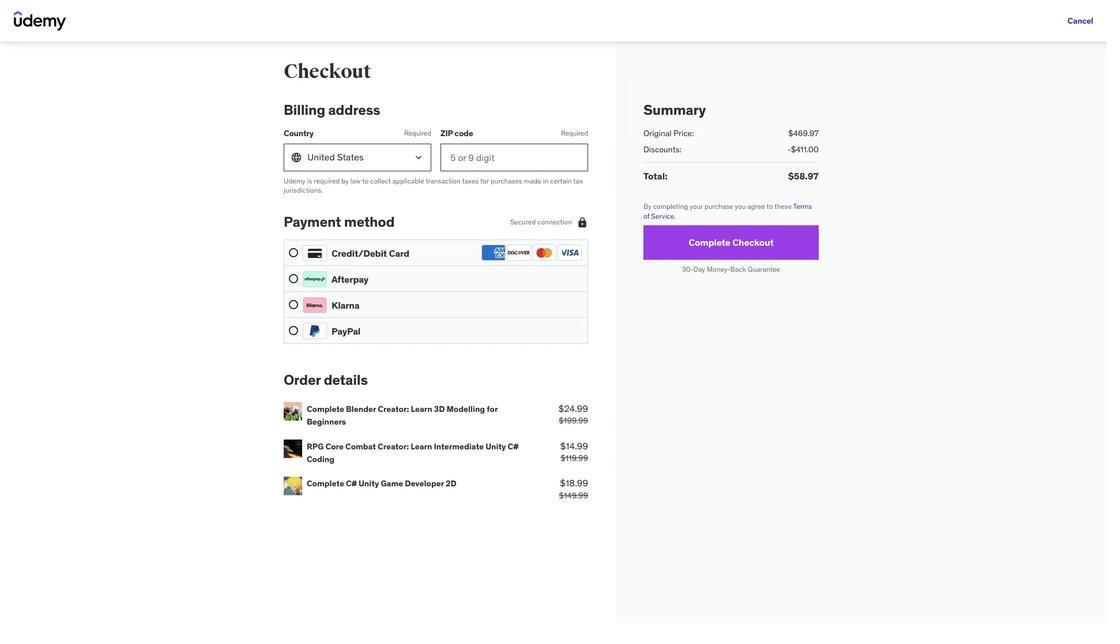 Task type: locate. For each thing, give the bounding box(es) containing it.
0 vertical spatial creator:
[[378, 404, 409, 414]]

zip code
[[441, 128, 473, 138]]

to inside udemy is required by law to collect applicable transaction taxes for purchases made in certain tax jurisdictions.
[[362, 176, 369, 185]]

1 horizontal spatial c#
[[508, 441, 519, 451]]

checkout up billing address
[[284, 59, 371, 83]]

0 vertical spatial to
[[362, 176, 369, 185]]

zip
[[441, 128, 453, 138]]

to left the these
[[767, 202, 773, 211]]

1 learn from the top
[[411, 404, 433, 414]]

klarna button
[[289, 297, 583, 313]]

udemy
[[284, 176, 306, 185]]

1 horizontal spatial to
[[767, 202, 773, 211]]

buyables image for $18.99
[[284, 477, 302, 495]]

1 vertical spatial unity
[[359, 478, 379, 489]]

to right law
[[362, 176, 369, 185]]

2 learn from the top
[[411, 441, 432, 451]]

made
[[524, 176, 542, 185]]

$58.97
[[789, 170, 819, 182]]

creator: down 'complete blender creator: learn 3d modelling for beginners'
[[378, 441, 409, 451]]

c# down the combat
[[346, 478, 357, 489]]

1 vertical spatial checkout
[[733, 237, 774, 248]]

game
[[381, 478, 403, 489]]

1 vertical spatial buyables image
[[284, 477, 302, 495]]

required
[[404, 129, 432, 138], [561, 129, 589, 138]]

2 buyables image from the top
[[284, 477, 302, 495]]

learn
[[411, 404, 433, 414], [411, 441, 432, 451]]

modelling
[[447, 404, 485, 414]]

method
[[344, 213, 395, 230]]

30-day money-back guarantee
[[682, 265, 781, 274]]

developer
[[405, 478, 444, 489]]

learn down 'complete blender creator: learn 3d modelling for beginners'
[[411, 441, 432, 451]]

complete checkout button
[[644, 225, 819, 260]]

law
[[351, 176, 361, 185]]

2 vertical spatial complete
[[307, 478, 344, 489]]

0 vertical spatial checkout
[[284, 59, 371, 83]]

1 required from the left
[[404, 129, 432, 138]]

udemy is required by law to collect applicable transaction taxes for purchases made in certain tax jurisdictions.
[[284, 176, 583, 195]]

learn inside 'complete blender creator: learn 3d modelling for beginners'
[[411, 404, 433, 414]]

c# inside rpg core combat creator: learn intermediate unity c# coding
[[508, 441, 519, 451]]

creator: inside 'complete blender creator: learn 3d modelling for beginners'
[[378, 404, 409, 414]]

guarantee
[[748, 265, 781, 274]]

$18.99 $149.99
[[559, 477, 589, 501]]

your
[[690, 202, 703, 211]]

day
[[694, 265, 706, 274]]

afterpay
[[332, 273, 369, 285]]

details
[[324, 371, 368, 388]]

complete inside 'complete blender creator: learn 3d modelling for beginners'
[[307, 404, 344, 414]]

0 vertical spatial c#
[[508, 441, 519, 451]]

complete up beginners
[[307, 404, 344, 414]]

learn left 3d
[[411, 404, 433, 414]]

0 vertical spatial for
[[481, 176, 489, 185]]

required for zip code
[[561, 129, 589, 138]]

.
[[675, 211, 676, 220]]

certain
[[551, 176, 572, 185]]

for
[[481, 176, 489, 185], [487, 404, 498, 414]]

billing
[[284, 101, 325, 118]]

buyables image
[[284, 440, 302, 458], [284, 477, 302, 495]]

0 horizontal spatial required
[[404, 129, 432, 138]]

secured connection
[[510, 217, 572, 226]]

terms of service link
[[644, 202, 813, 220]]

complete for complete c# unity game developer 2d
[[307, 478, 344, 489]]

of
[[644, 211, 650, 220]]

jurisdictions.
[[284, 186, 323, 195]]

0 horizontal spatial to
[[362, 176, 369, 185]]

complete inside button
[[689, 237, 731, 248]]

by
[[644, 202, 652, 211]]

to
[[362, 176, 369, 185], [767, 202, 773, 211]]

cancel button
[[1068, 9, 1094, 32]]

complete down the coding
[[307, 478, 344, 489]]

afterpay image
[[303, 271, 327, 287]]

required
[[314, 176, 340, 185]]

for inside udemy is required by law to collect applicable transaction taxes for purchases made in certain tax jurisdictions.
[[481, 176, 489, 185]]

purchases
[[491, 176, 523, 185]]

-
[[788, 144, 791, 155]]

rpg core combat creator: learn intermediate unity c# coding
[[307, 441, 519, 464]]

1 vertical spatial learn
[[411, 441, 432, 451]]

buyables image for $14.99
[[284, 440, 302, 458]]

udemy image
[[14, 11, 66, 31]]

- $411.00
[[788, 144, 819, 155]]

checkout up "guarantee"
[[733, 237, 774, 248]]

1 horizontal spatial unity
[[486, 441, 506, 451]]

required left zip
[[404, 129, 432, 138]]

2 required from the left
[[561, 129, 589, 138]]

complete up money- at right top
[[689, 237, 731, 248]]

small image
[[577, 216, 589, 228]]

tax
[[574, 176, 583, 185]]

$18.99
[[560, 477, 589, 489]]

unity left game
[[359, 478, 379, 489]]

0 vertical spatial buyables image
[[284, 440, 302, 458]]

blender
[[346, 404, 376, 414]]

1 vertical spatial creator:
[[378, 441, 409, 451]]

agree
[[748, 202, 766, 211]]

complete c# unity game developer 2d
[[307, 478, 457, 489]]

discover image
[[507, 245, 531, 261]]

0 vertical spatial unity
[[486, 441, 506, 451]]

1 vertical spatial complete
[[307, 404, 344, 414]]

1 buyables image from the top
[[284, 440, 302, 458]]

c#
[[508, 441, 519, 451], [346, 478, 357, 489]]

1 horizontal spatial required
[[561, 129, 589, 138]]

0 vertical spatial learn
[[411, 404, 433, 414]]

unity inside rpg core combat creator: learn intermediate unity c# coding
[[486, 441, 506, 451]]

0 vertical spatial complete
[[689, 237, 731, 248]]

for right taxes
[[481, 176, 489, 185]]

payment method
[[284, 213, 395, 230]]

amex image
[[482, 245, 506, 261]]

original price:
[[644, 128, 695, 138]]

unity right intermediate
[[486, 441, 506, 451]]

checkout
[[284, 59, 371, 83], [733, 237, 774, 248]]

visa image
[[558, 245, 582, 261]]

2 creator: from the top
[[378, 441, 409, 451]]

1 vertical spatial to
[[767, 202, 773, 211]]

credit/debit card
[[332, 247, 410, 259]]

0 horizontal spatial unity
[[359, 478, 379, 489]]

1 vertical spatial c#
[[346, 478, 357, 489]]

1 creator: from the top
[[378, 404, 409, 414]]

complete checkout
[[689, 237, 774, 248]]

order details element
[[284, 371, 589, 506]]

original
[[644, 128, 672, 138]]

1 horizontal spatial checkout
[[733, 237, 774, 248]]

1 vertical spatial for
[[487, 404, 498, 414]]

creator: right blender
[[378, 404, 409, 414]]

discounts:
[[644, 144, 682, 155]]

paypal image
[[303, 323, 327, 339]]

for right modelling at the left bottom
[[487, 404, 498, 414]]

$14.99
[[561, 440, 589, 452]]

required up the tax on the top right
[[561, 129, 589, 138]]

for inside 'complete blender creator: learn 3d modelling for beginners'
[[487, 404, 498, 414]]

card image
[[303, 245, 327, 261]]

$24.99
[[559, 402, 589, 414]]

payment method element
[[284, 213, 589, 344]]

c# right intermediate
[[508, 441, 519, 451]]

money-
[[707, 265, 731, 274]]

afterpay button
[[289, 271, 583, 287]]

mastercard image
[[533, 245, 557, 261]]

order
[[284, 371, 321, 388]]

order details
[[284, 371, 368, 388]]



Task type: describe. For each thing, give the bounding box(es) containing it.
learn inside rpg core combat creator: learn intermediate unity c# coding
[[411, 441, 432, 451]]

is
[[307, 176, 312, 185]]

$149.99
[[559, 490, 589, 501]]

completing
[[654, 202, 688, 211]]

by
[[342, 176, 349, 185]]

code
[[455, 128, 473, 138]]

secured
[[510, 217, 536, 226]]

3d
[[434, 404, 445, 414]]

you
[[735, 202, 746, 211]]

creator: inside rpg core combat creator: learn intermediate unity c# coding
[[378, 441, 409, 451]]

beginners
[[307, 417, 346, 427]]

$199.99
[[559, 415, 589, 426]]

core
[[326, 441, 344, 451]]

$14.99 $119.99
[[561, 440, 589, 463]]

complete blender creator: learn 3d modelling for beginners
[[307, 404, 498, 427]]

rpg
[[307, 441, 324, 451]]

30-
[[682, 265, 694, 274]]

buyables image
[[284, 402, 302, 421]]

complete for complete blender creator: learn 3d modelling for beginners
[[307, 404, 344, 414]]

klarna
[[332, 299, 360, 311]]

terms of service
[[644, 202, 813, 220]]

terms
[[794, 202, 813, 211]]

credit/debit
[[332, 247, 387, 259]]

$24.99 $199.99
[[559, 402, 589, 426]]

checkout inside button
[[733, 237, 774, 248]]

back
[[731, 265, 747, 274]]

in
[[543, 176, 549, 185]]

transaction
[[426, 176, 461, 185]]

address
[[328, 101, 381, 118]]

paypal
[[332, 325, 361, 337]]

paypal button
[[289, 323, 583, 339]]

cancel
[[1068, 15, 1094, 26]]

these
[[775, 202, 792, 211]]

country
[[284, 128, 314, 138]]

klarna image
[[303, 297, 327, 313]]

intermediate
[[434, 441, 484, 451]]

5 or 9 digit text field
[[441, 144, 589, 171]]

0 horizontal spatial c#
[[346, 478, 357, 489]]

applicable
[[393, 176, 424, 185]]

by completing your purchase you agree to these
[[644, 202, 794, 211]]

$119.99
[[561, 453, 589, 463]]

connection
[[538, 217, 572, 226]]

service
[[652, 211, 675, 220]]

required for country
[[404, 129, 432, 138]]

credit/debit card button
[[289, 245, 583, 261]]

coding
[[307, 454, 335, 464]]

total:
[[644, 170, 668, 182]]

collect
[[370, 176, 391, 185]]

0 horizontal spatial checkout
[[284, 59, 371, 83]]

$411.00
[[791, 144, 819, 155]]

payment
[[284, 213, 341, 230]]

price:
[[674, 128, 695, 138]]

2d
[[446, 478, 457, 489]]

billing address element
[[284, 101, 589, 195]]

combat
[[346, 441, 376, 451]]

summary
[[644, 101, 706, 118]]

billing address
[[284, 101, 381, 118]]

taxes
[[462, 176, 479, 185]]

$469.97
[[789, 128, 819, 138]]

card
[[389, 247, 410, 259]]

complete for complete checkout
[[689, 237, 731, 248]]

summary element
[[644, 101, 819, 183]]

purchase
[[705, 202, 734, 211]]



Task type: vqa. For each thing, say whether or not it's contained in the screenshot.
transaction
yes



